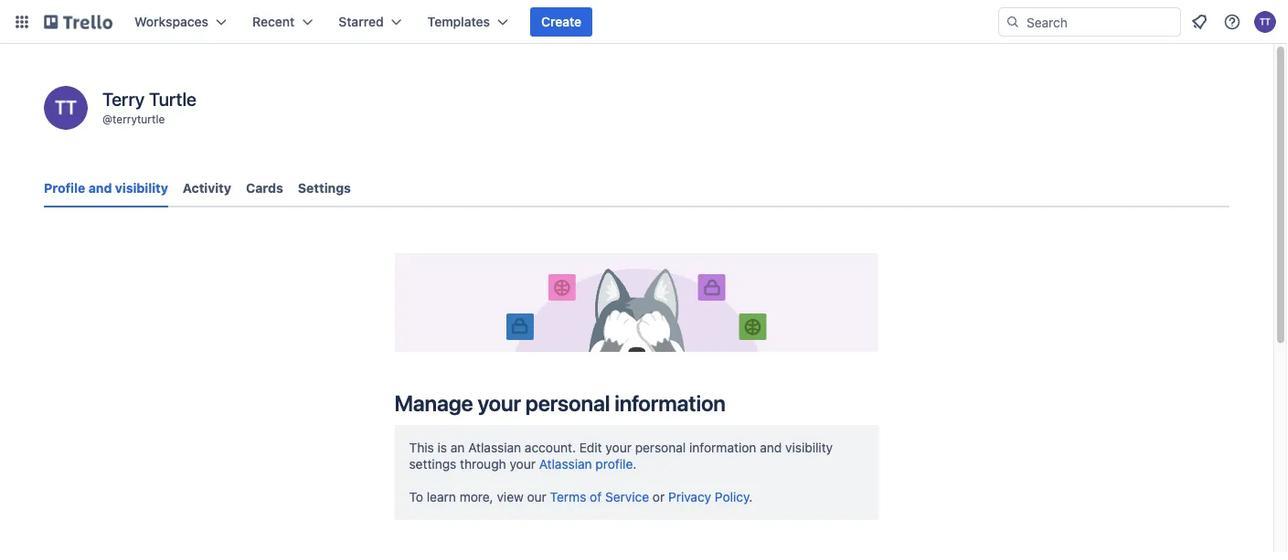 Task type: locate. For each thing, give the bounding box(es) containing it.
information up this is an atlassian account. edit your personal information and visibility settings through your
[[614, 390, 726, 416]]

0 vertical spatial and
[[88, 181, 112, 196]]

1 vertical spatial information
[[689, 440, 756, 455]]

0 vertical spatial .
[[633, 456, 637, 472]]

1 vertical spatial atlassian
[[539, 456, 592, 472]]

open information menu image
[[1223, 13, 1242, 31]]

profile and visibility link
[[44, 172, 168, 208]]

starred
[[339, 14, 384, 29]]

is
[[438, 440, 447, 455]]

personal up or
[[635, 440, 686, 455]]

terry turtle @ terryturtle
[[102, 88, 197, 125]]

workspaces button
[[123, 7, 238, 37]]

terry
[[102, 88, 145, 109]]

personal up account.
[[525, 390, 610, 416]]

0 notifications image
[[1189, 11, 1210, 33]]

through
[[460, 456, 506, 472]]

your down account.
[[510, 456, 536, 472]]

0 horizontal spatial .
[[633, 456, 637, 472]]

more,
[[460, 489, 493, 504]]

1 vertical spatial .
[[749, 489, 753, 504]]

to
[[409, 489, 423, 504]]

your up the through at left
[[478, 390, 521, 416]]

create
[[541, 14, 582, 29]]

search image
[[1006, 15, 1020, 29]]

your up profile
[[606, 440, 632, 455]]

view
[[497, 489, 524, 504]]

manage your personal information
[[395, 390, 726, 416]]

personal inside this is an atlassian account. edit your personal information and visibility settings through your
[[635, 440, 686, 455]]

atlassian profile link
[[539, 456, 633, 472]]

primary element
[[0, 0, 1287, 44]]

cards link
[[246, 172, 283, 205]]

atlassian down account.
[[539, 456, 592, 472]]

your
[[478, 390, 521, 416], [606, 440, 632, 455], [510, 456, 536, 472]]

privacy policy link
[[668, 489, 749, 504]]

recent
[[252, 14, 295, 29]]

information inside this is an atlassian account. edit your personal information and visibility settings through your
[[689, 440, 756, 455]]

recent button
[[241, 7, 324, 37]]

0 vertical spatial visibility
[[115, 181, 168, 196]]

this is an atlassian account. edit your personal information and visibility settings through your
[[409, 440, 833, 472]]

and
[[88, 181, 112, 196], [760, 440, 782, 455]]

terms of service link
[[550, 489, 649, 504]]

.
[[633, 456, 637, 472], [749, 489, 753, 504]]

1 horizontal spatial visibility
[[785, 440, 833, 455]]

0 horizontal spatial and
[[88, 181, 112, 196]]

1 horizontal spatial atlassian
[[539, 456, 592, 472]]

atlassian inside this is an atlassian account. edit your personal information and visibility settings through your
[[468, 440, 521, 455]]

atlassian up the through at left
[[468, 440, 521, 455]]

information
[[614, 390, 726, 416], [689, 440, 756, 455]]

0 horizontal spatial personal
[[525, 390, 610, 416]]

our
[[527, 489, 547, 504]]

. right the privacy
[[749, 489, 753, 504]]

0 horizontal spatial visibility
[[115, 181, 168, 196]]

profile
[[44, 181, 85, 196]]

service
[[605, 489, 649, 504]]

terms of service or privacy policy .
[[550, 489, 753, 504]]

1 vertical spatial and
[[760, 440, 782, 455]]

0 vertical spatial atlassian
[[468, 440, 521, 455]]

personal
[[525, 390, 610, 416], [635, 440, 686, 455]]

1 vertical spatial visibility
[[785, 440, 833, 455]]

0 vertical spatial personal
[[525, 390, 610, 416]]

atlassian
[[468, 440, 521, 455], [539, 456, 592, 472]]

1 horizontal spatial personal
[[635, 440, 686, 455]]

visibility
[[115, 181, 168, 196], [785, 440, 833, 455]]

of
[[590, 489, 602, 504]]

profile
[[596, 456, 633, 472]]

Search field
[[1020, 8, 1180, 36]]

terryturtle
[[112, 112, 165, 125]]

. up service
[[633, 456, 637, 472]]

1 horizontal spatial and
[[760, 440, 782, 455]]

0 horizontal spatial atlassian
[[468, 440, 521, 455]]

visibility inside this is an atlassian account. edit your personal information and visibility settings through your
[[785, 440, 833, 455]]

templates button
[[417, 7, 519, 37]]

information up the policy
[[689, 440, 756, 455]]

1 vertical spatial personal
[[635, 440, 686, 455]]



Task type: describe. For each thing, give the bounding box(es) containing it.
starred button
[[328, 7, 413, 37]]

turtle
[[149, 88, 197, 109]]

create button
[[530, 7, 593, 37]]

settings link
[[298, 172, 351, 205]]

policy
[[715, 489, 749, 504]]

cards
[[246, 181, 283, 196]]

privacy
[[668, 489, 711, 504]]

settings
[[409, 456, 456, 472]]

manage
[[395, 390, 473, 416]]

0 vertical spatial your
[[478, 390, 521, 416]]

1 horizontal spatial .
[[749, 489, 753, 504]]

account.
[[525, 440, 576, 455]]

activity
[[183, 181, 231, 196]]

activity link
[[183, 172, 231, 205]]

terms
[[550, 489, 586, 504]]

1 vertical spatial your
[[606, 440, 632, 455]]

learn
[[427, 489, 456, 504]]

. to learn more, view our
[[409, 456, 637, 504]]

this
[[409, 440, 434, 455]]

0 vertical spatial information
[[614, 390, 726, 416]]

settings
[[298, 181, 351, 196]]

workspaces
[[134, 14, 208, 29]]

terry turtle (terryturtle) image
[[44, 86, 88, 130]]

2 vertical spatial your
[[510, 456, 536, 472]]

or
[[653, 489, 665, 504]]

@
[[102, 112, 112, 125]]

back to home image
[[44, 7, 112, 37]]

templates
[[428, 14, 490, 29]]

. inside ". to learn more, view our"
[[633, 456, 637, 472]]

edit
[[579, 440, 602, 455]]

profile and visibility
[[44, 181, 168, 196]]

and inside this is an atlassian account. edit your personal information and visibility settings through your
[[760, 440, 782, 455]]

an
[[451, 440, 465, 455]]

terry turtle (terryturtle) image
[[1254, 11, 1276, 33]]

atlassian profile
[[539, 456, 633, 472]]



Task type: vqa. For each thing, say whether or not it's contained in the screenshot.
the Service
yes



